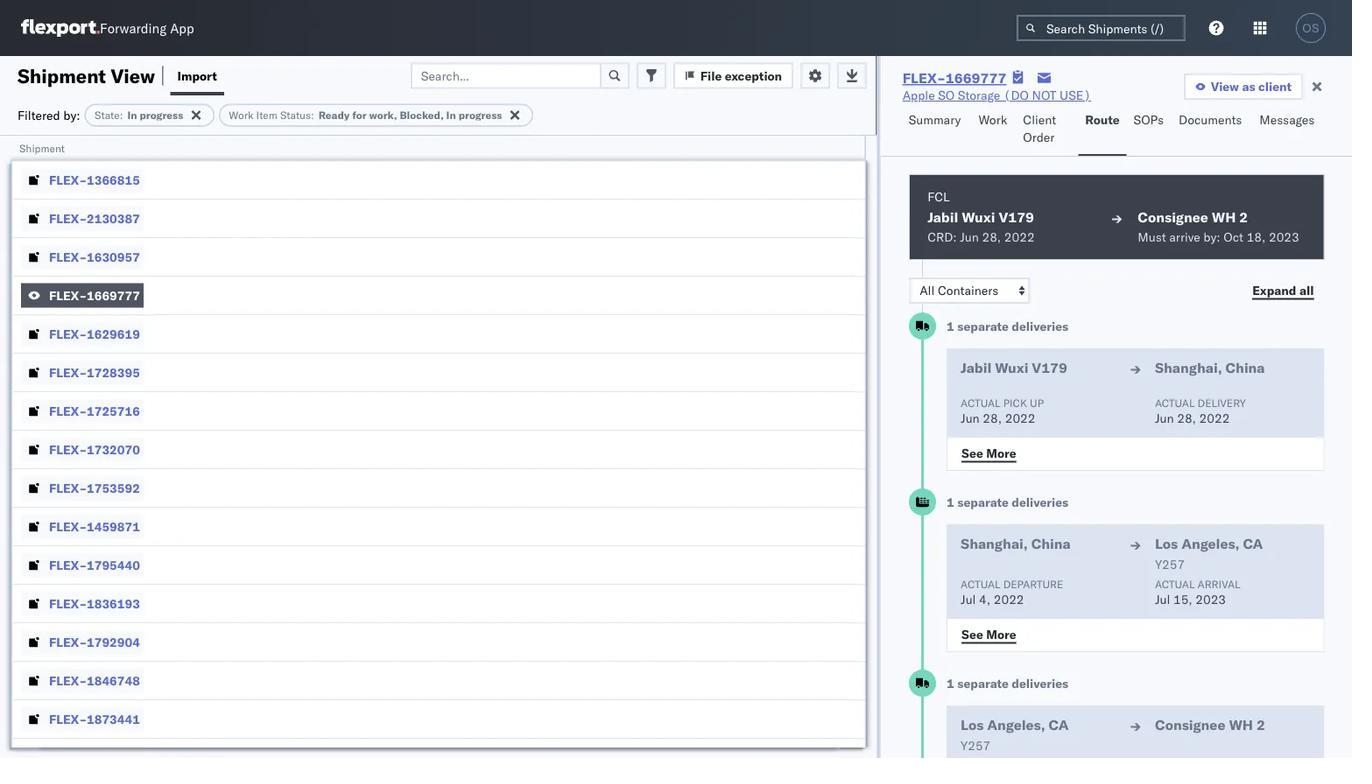 Task type: describe. For each thing, give the bounding box(es) containing it.
route
[[1085, 112, 1120, 127]]

2130387
[[87, 211, 140, 226]]

flex-1753592
[[49, 480, 140, 496]]

actual for jun
[[960, 396, 1000, 409]]

flex- for flex-1795440 button
[[49, 557, 87, 573]]

flex-1836193 button
[[21, 592, 143, 616]]

exception
[[725, 68, 782, 83]]

flex-1732070 button
[[21, 437, 143, 462]]

forwarding app link
[[21, 19, 194, 37]]

flex-1629619 button
[[21, 322, 143, 346]]

item
[[256, 109, 277, 122]]

1 separate deliveries for jabil
[[946, 319, 1068, 334]]

flex-1459871 button
[[21, 515, 143, 539]]

see more for shanghai,
[[961, 627, 1016, 642]]

flex-1873441
[[49, 712, 140, 727]]

1 vertical spatial 2
[[1256, 716, 1265, 734]]

file exception
[[700, 68, 782, 83]]

flex-1728395
[[49, 365, 140, 380]]

shipment for shipment
[[19, 141, 65, 155]]

flex-1459871
[[49, 519, 140, 534]]

1 vertical spatial shanghai, china
[[960, 535, 1070, 553]]

flex-1630957 button
[[21, 245, 143, 269]]

shipment button
[[11, 137, 847, 155]]

0 vertical spatial v179
[[998, 208, 1034, 226]]

expand all
[[1252, 282, 1314, 298]]

2022 inside actual delivery jun 28, 2022
[[1199, 411, 1229, 426]]

actual pick up jun 28, 2022
[[960, 396, 1044, 426]]

for
[[352, 109, 367, 122]]

actual for 4,
[[960, 578, 1000, 591]]

arrive
[[1169, 229, 1200, 245]]

route button
[[1078, 104, 1127, 156]]

state : in progress
[[95, 109, 183, 122]]

view as client
[[1211, 79, 1292, 94]]

1846748
[[87, 673, 140, 688]]

so
[[938, 88, 955, 103]]

1 vertical spatial v179
[[1032, 359, 1067, 377]]

must arrive by: oct 18, 2023
[[1138, 229, 1299, 245]]

1 vertical spatial angeles,
[[987, 716, 1045, 734]]

1873441
[[87, 712, 140, 727]]

0 vertical spatial flex-1669777
[[903, 69, 1007, 87]]

2 progress from the left
[[459, 109, 502, 122]]

1792904
[[87, 635, 140, 650]]

flex- for flex-1629619 button
[[49, 326, 87, 342]]

see for jabil wuxi v179
[[961, 445, 983, 461]]

os
[[1303, 21, 1319, 35]]

expand all button
[[1242, 278, 1324, 304]]

0 vertical spatial wuxi
[[961, 208, 995, 226]]

flex- for flex-1459871 button
[[49, 519, 87, 534]]

1 vertical spatial china
[[1031, 535, 1070, 553]]

import button
[[170, 56, 224, 95]]

1732070
[[87, 442, 140, 457]]

1 progress from the left
[[140, 109, 183, 122]]

18,
[[1246, 229, 1265, 245]]

shipment view
[[18, 63, 155, 88]]

flexport. image
[[21, 19, 100, 37]]

see for shanghai, china
[[961, 627, 983, 642]]

flex-1792904
[[49, 635, 140, 650]]

flex-2130387 button
[[21, 206, 143, 231]]

arrival
[[1197, 578, 1240, 591]]

app
[[170, 20, 194, 36]]

delivery
[[1197, 396, 1246, 409]]

actual delivery jun 28, 2022
[[1155, 396, 1246, 426]]

summary
[[909, 112, 961, 127]]

3 separate from the top
[[957, 676, 1008, 691]]

flex-1753592 button
[[21, 476, 143, 501]]

status
[[280, 109, 311, 122]]

flex-1669777 link
[[903, 69, 1007, 87]]

work for work
[[979, 112, 1007, 127]]

0 vertical spatial los
[[1155, 535, 1178, 553]]

0 vertical spatial 2
[[1239, 208, 1248, 226]]

flex-1728395 button
[[21, 360, 143, 385]]

ready
[[319, 109, 350, 122]]

1669777 inside button
[[87, 288, 140, 303]]

messages
[[1260, 112, 1315, 127]]

flex- for flex-2130387 button
[[49, 211, 87, 226]]

0 horizontal spatial los angeles, ca y257
[[960, 716, 1068, 754]]

summary button
[[902, 104, 972, 156]]

0 vertical spatial jabil wuxi v179
[[927, 208, 1034, 226]]

15,
[[1173, 592, 1192, 607]]

flex- for flex-1669777 button
[[49, 288, 87, 303]]

os button
[[1291, 8, 1331, 48]]

2022 inside actual departure jul 4, 2022
[[993, 592, 1024, 607]]

all
[[1299, 282, 1314, 298]]

client
[[1023, 112, 1056, 127]]

apple so storage (do not use)
[[903, 88, 1091, 103]]

flex-2130387
[[49, 211, 140, 226]]

flex- for flex-1630957 button
[[49, 249, 87, 264]]

see more button for shanghai,
[[951, 622, 1027, 648]]

as
[[1242, 79, 1255, 94]]

0 vertical spatial china
[[1225, 359, 1265, 377]]

flex-1846748
[[49, 673, 140, 688]]

forwarding
[[100, 20, 167, 36]]

1728395
[[87, 365, 140, 380]]

1 separate deliveries for shanghai,
[[946, 495, 1068, 510]]

documents button
[[1172, 104, 1253, 156]]

expand
[[1252, 282, 1296, 298]]

flex-1732070
[[49, 442, 140, 457]]

more for jabil
[[986, 445, 1016, 461]]

1629619
[[87, 326, 140, 342]]

1 vertical spatial by:
[[1203, 229, 1220, 245]]

pick
[[1003, 396, 1027, 409]]

4,
[[979, 592, 990, 607]]

separate for shanghai,
[[957, 495, 1008, 510]]

1366815
[[87, 172, 140, 187]]

3 1 from the top
[[946, 676, 954, 691]]

1 vertical spatial consignee
[[1155, 716, 1225, 734]]

1 vertical spatial shanghai,
[[960, 535, 1028, 553]]

sops
[[1134, 112, 1164, 127]]

1 vertical spatial los
[[960, 716, 983, 734]]

flex-1795440
[[49, 557, 140, 573]]

0 vertical spatial consignee wh 2
[[1138, 208, 1248, 226]]

client order button
[[1016, 104, 1078, 156]]

actual for 15,
[[1155, 578, 1195, 591]]

view as client button
[[1184, 74, 1303, 100]]



Task type: vqa. For each thing, say whether or not it's contained in the screenshot.
'Customs' inside "Partner Services Delivery to Destination Import Customs"
no



Task type: locate. For each thing, give the bounding box(es) containing it.
1 vertical spatial 1669777
[[87, 288, 140, 303]]

1 vertical spatial separate
[[957, 495, 1008, 510]]

1 1 separate deliveries from the top
[[946, 319, 1068, 334]]

crd:
[[927, 229, 956, 245]]

crd: jun 28, 2022
[[927, 229, 1034, 245]]

1 vertical spatial flex-1669777
[[49, 288, 140, 303]]

0 vertical spatial jabil
[[927, 208, 958, 226]]

1 vertical spatial more
[[986, 627, 1016, 642]]

0 vertical spatial see more
[[961, 445, 1016, 461]]

jabil wuxi v179 up pick
[[960, 359, 1067, 377]]

flex- inside 'flex-1873441' button
[[49, 712, 87, 727]]

jabil
[[927, 208, 958, 226], [960, 359, 991, 377]]

0 horizontal spatial china
[[1031, 535, 1070, 553]]

flex- inside flex-1753592 "button"
[[49, 480, 87, 496]]

0 horizontal spatial progress
[[140, 109, 183, 122]]

0 vertical spatial shanghai,
[[1155, 359, 1222, 377]]

1 horizontal spatial angeles,
[[1181, 535, 1239, 553]]

0 vertical spatial ca
[[1243, 535, 1263, 553]]

1 vertical spatial y257
[[960, 738, 990, 754]]

3 deliveries from the top
[[1011, 676, 1068, 691]]

jul inside actual departure jul 4, 2022
[[960, 592, 976, 607]]

1 separate deliveries up departure
[[946, 495, 1068, 510]]

shanghai,
[[1155, 359, 1222, 377], [960, 535, 1028, 553]]

0 horizontal spatial jul
[[960, 592, 976, 607]]

progress
[[140, 109, 183, 122], [459, 109, 502, 122]]

2 1 from the top
[[946, 495, 954, 510]]

0 vertical spatial 1
[[946, 319, 954, 334]]

28, inside actual delivery jun 28, 2022
[[1177, 411, 1196, 426]]

jul for jul 4, 2022
[[960, 592, 976, 607]]

1 vertical spatial jabil
[[960, 359, 991, 377]]

1 vertical spatial see
[[961, 627, 983, 642]]

2 more from the top
[[986, 627, 1016, 642]]

actual up 4,
[[960, 578, 1000, 591]]

flex-1366815
[[49, 172, 140, 187]]

1 for jabil wuxi v179
[[946, 319, 954, 334]]

2 deliveries from the top
[[1011, 495, 1068, 510]]

0 horizontal spatial view
[[111, 63, 155, 88]]

(do
[[1004, 88, 1029, 103]]

work inside button
[[979, 112, 1007, 127]]

1669777 up storage
[[946, 69, 1007, 87]]

wuxi up crd: jun 28, 2022
[[961, 208, 995, 226]]

jul
[[960, 592, 976, 607], [1155, 592, 1170, 607]]

jabil up crd:
[[927, 208, 958, 226]]

flex- down flex-1725716 button
[[49, 442, 87, 457]]

actual inside actual delivery jun 28, 2022
[[1155, 396, 1195, 409]]

see down actual pick up jun 28, 2022
[[961, 445, 983, 461]]

1 vertical spatial 1 separate deliveries
[[946, 495, 1068, 510]]

flex-1669777 up flex-1629619
[[49, 288, 140, 303]]

see more for jabil
[[961, 445, 1016, 461]]

1 vertical spatial 2023
[[1195, 592, 1226, 607]]

see more
[[961, 445, 1016, 461], [961, 627, 1016, 642]]

jul inside actual arrival jul 15, 2023
[[1155, 592, 1170, 607]]

apple so storage (do not use) link
[[903, 87, 1091, 104]]

1 vertical spatial see more button
[[951, 622, 1027, 648]]

china up delivery
[[1225, 359, 1265, 377]]

see more button down actual pick up jun 28, 2022
[[951, 441, 1027, 467]]

0 horizontal spatial in
[[127, 109, 137, 122]]

1630957
[[87, 249, 140, 264]]

1 vertical spatial shipment
[[19, 141, 65, 155]]

Search Shipments (/) text field
[[1017, 15, 1186, 41]]

1 horizontal spatial by:
[[1203, 229, 1220, 245]]

departure
[[1003, 578, 1063, 591]]

actual inside actual pick up jun 28, 2022
[[960, 396, 1000, 409]]

resize handle column header
[[844, 136, 865, 758]]

1 vertical spatial consignee wh 2
[[1155, 716, 1265, 734]]

1 horizontal spatial ca
[[1243, 535, 1263, 553]]

2 vertical spatial deliveries
[[1011, 676, 1068, 691]]

0 horizontal spatial 1669777
[[87, 288, 140, 303]]

1725716
[[87, 403, 140, 419]]

more for shanghai,
[[986, 627, 1016, 642]]

2 : from the left
[[311, 109, 314, 122]]

actual inside actual arrival jul 15, 2023
[[1155, 578, 1195, 591]]

1 horizontal spatial jul
[[1155, 592, 1170, 607]]

1 vertical spatial wuxi
[[995, 359, 1028, 377]]

2 in from the left
[[446, 109, 456, 122]]

flex- down flex-1459871 button
[[49, 557, 87, 573]]

see more button down 4,
[[951, 622, 1027, 648]]

view
[[111, 63, 155, 88], [1211, 79, 1239, 94]]

flex- for flex-1792904 button
[[49, 635, 87, 650]]

1 horizontal spatial los
[[1155, 535, 1178, 553]]

flex-1366815 button
[[21, 168, 143, 192]]

flex- inside flex-1728395 button
[[49, 365, 87, 380]]

1 in from the left
[[127, 109, 137, 122]]

china up departure
[[1031, 535, 1070, 553]]

sops button
[[1127, 104, 1172, 156]]

work down apple so storage (do not use) link
[[979, 112, 1007, 127]]

flex-1630957
[[49, 249, 140, 264]]

flex- for "flex-1732070" button
[[49, 442, 87, 457]]

consignee wh 2
[[1138, 208, 1248, 226], [1155, 716, 1265, 734]]

state
[[95, 109, 120, 122]]

not
[[1032, 88, 1057, 103]]

shanghai, china
[[1155, 359, 1265, 377], [960, 535, 1070, 553]]

1 vertical spatial wh
[[1229, 716, 1253, 734]]

: left ready
[[311, 109, 314, 122]]

0 horizontal spatial ca
[[1048, 716, 1068, 734]]

2022 down delivery
[[1199, 411, 1229, 426]]

2023
[[1269, 229, 1299, 245], [1195, 592, 1226, 607]]

separate
[[957, 319, 1008, 334], [957, 495, 1008, 510], [957, 676, 1008, 691]]

2 vertical spatial 1
[[946, 676, 954, 691]]

deliveries for wuxi
[[1011, 319, 1068, 334]]

2 jul from the left
[[1155, 592, 1170, 607]]

0 vertical spatial consignee
[[1138, 208, 1208, 226]]

0 vertical spatial los angeles, ca y257
[[1155, 535, 1263, 572]]

flex- inside flex-1725716 button
[[49, 403, 87, 419]]

1795440
[[87, 557, 140, 573]]

import
[[177, 68, 217, 83]]

up
[[1030, 396, 1044, 409]]

flex- inside flex-1669777 button
[[49, 288, 87, 303]]

flex- down flex-1366815 button
[[49, 211, 87, 226]]

v179 up crd: jun 28, 2022
[[998, 208, 1034, 226]]

1 horizontal spatial :
[[311, 109, 314, 122]]

flex- for flex-1753592 "button"
[[49, 480, 87, 496]]

jabil up actual pick up jun 28, 2022
[[960, 359, 991, 377]]

shanghai, china up delivery
[[1155, 359, 1265, 377]]

see down 4,
[[961, 627, 983, 642]]

flex-1873441 button
[[21, 707, 143, 732]]

flex-1725716
[[49, 403, 140, 419]]

flex- down flex-1629619 button
[[49, 365, 87, 380]]

actual up 15,
[[1155, 578, 1195, 591]]

1 more from the top
[[986, 445, 1016, 461]]

in right state
[[127, 109, 137, 122]]

flex- down flex-1728395 button
[[49, 403, 87, 419]]

2022 down pick
[[1005, 411, 1035, 426]]

0 vertical spatial 1 separate deliveries
[[946, 319, 1068, 334]]

2023 inside actual arrival jul 15, 2023
[[1195, 592, 1226, 607]]

client
[[1259, 79, 1292, 94]]

0 vertical spatial angeles,
[[1181, 535, 1239, 553]]

apple
[[903, 88, 935, 103]]

1 vertical spatial jabil wuxi v179
[[960, 359, 1067, 377]]

0 vertical spatial by:
[[63, 107, 80, 123]]

1 horizontal spatial 2
[[1256, 716, 1265, 734]]

flex-1792904 button
[[21, 630, 143, 655]]

v179 up up
[[1032, 359, 1067, 377]]

must
[[1138, 229, 1166, 245]]

flex- inside "flex-1732070" button
[[49, 442, 87, 457]]

2022 right crd:
[[1004, 229, 1034, 245]]

los
[[1155, 535, 1178, 553], [960, 716, 983, 734]]

0 horizontal spatial shanghai, china
[[960, 535, 1070, 553]]

1 horizontal spatial los angeles, ca y257
[[1155, 535, 1263, 572]]

flex- down flex-1753592 "button"
[[49, 519, 87, 534]]

28, inside actual pick up jun 28, 2022
[[983, 411, 1002, 426]]

shipment inside button
[[19, 141, 65, 155]]

1 vertical spatial see more
[[961, 627, 1016, 642]]

1 horizontal spatial shanghai, china
[[1155, 359, 1265, 377]]

flex- down "flex-1732070" button
[[49, 480, 87, 496]]

wh
[[1211, 208, 1236, 226], [1229, 716, 1253, 734]]

0 vertical spatial deliveries
[[1011, 319, 1068, 334]]

file
[[700, 68, 722, 83]]

1 vertical spatial los angeles, ca y257
[[960, 716, 1068, 754]]

flex- for flex-1846748 'button'
[[49, 673, 87, 688]]

1 vertical spatial ca
[[1048, 716, 1068, 734]]

deliveries for china
[[1011, 495, 1068, 510]]

1 jul from the left
[[960, 592, 976, 607]]

flex- inside flex-1836193 button
[[49, 596, 87, 611]]

0 vertical spatial 2023
[[1269, 229, 1299, 245]]

jabil wuxi v179 up crd: jun 28, 2022
[[927, 208, 1034, 226]]

0 vertical spatial separate
[[957, 319, 1008, 334]]

0 vertical spatial see
[[961, 445, 983, 461]]

jun
[[960, 229, 979, 245], [960, 411, 979, 426], [1155, 411, 1174, 426]]

flex-1669777 up so
[[903, 69, 1007, 87]]

2022 right 4,
[[993, 592, 1024, 607]]

1 horizontal spatial 2023
[[1269, 229, 1299, 245]]

1 see more from the top
[[961, 445, 1016, 461]]

see more down actual pick up jun 28, 2022
[[961, 445, 1016, 461]]

1 : from the left
[[120, 109, 123, 122]]

1836193
[[87, 596, 140, 611]]

work button
[[972, 104, 1016, 156]]

forwarding app
[[100, 20, 194, 36]]

1 horizontal spatial progress
[[459, 109, 502, 122]]

1 horizontal spatial in
[[446, 109, 456, 122]]

1 horizontal spatial work
[[979, 112, 1007, 127]]

1 horizontal spatial y257
[[1155, 557, 1185, 572]]

actual arrival jul 15, 2023
[[1155, 578, 1240, 607]]

actual for 28,
[[1155, 396, 1195, 409]]

flex-
[[903, 69, 946, 87], [49, 172, 87, 187], [49, 211, 87, 226], [49, 249, 87, 264], [49, 288, 87, 303], [49, 326, 87, 342], [49, 365, 87, 380], [49, 403, 87, 419], [49, 442, 87, 457], [49, 480, 87, 496], [49, 519, 87, 534], [49, 557, 87, 573], [49, 596, 87, 611], [49, 635, 87, 650], [49, 673, 87, 688], [49, 712, 87, 727]]

flex-1836193
[[49, 596, 140, 611]]

jun inside actual pick up jun 28, 2022
[[960, 411, 979, 426]]

0 horizontal spatial by:
[[63, 107, 80, 123]]

0 vertical spatial 1669777
[[946, 69, 1007, 87]]

flex- for flex-1366815 button
[[49, 172, 87, 187]]

shanghai, up actual delivery jun 28, 2022
[[1155, 359, 1222, 377]]

consignee
[[1138, 208, 1208, 226], [1155, 716, 1225, 734]]

0 vertical spatial shanghai, china
[[1155, 359, 1265, 377]]

flex- for flex-1725716 button
[[49, 403, 87, 419]]

flex- inside flex-1459871 button
[[49, 519, 87, 534]]

3 1 separate deliveries from the top
[[946, 676, 1068, 691]]

flex- inside flex-1366815 button
[[49, 172, 87, 187]]

2 vertical spatial separate
[[957, 676, 1008, 691]]

1 horizontal spatial china
[[1225, 359, 1265, 377]]

view up state : in progress
[[111, 63, 155, 88]]

1669777
[[946, 69, 1007, 87], [87, 288, 140, 303]]

view inside button
[[1211, 79, 1239, 94]]

actual left delivery
[[1155, 396, 1195, 409]]

see
[[961, 445, 983, 461], [961, 627, 983, 642]]

flex- down flex-1630957 button
[[49, 288, 87, 303]]

progress down import button
[[140, 109, 183, 122]]

0 horizontal spatial :
[[120, 109, 123, 122]]

flex- down flex-1846748 'button'
[[49, 712, 87, 727]]

flex-1669777 inside button
[[49, 288, 140, 303]]

0 horizontal spatial jabil
[[927, 208, 958, 226]]

filtered
[[18, 107, 60, 123]]

wuxi up pick
[[995, 359, 1028, 377]]

1 separate deliveries up pick
[[946, 319, 1068, 334]]

flex-1795440 button
[[21, 553, 143, 578]]

1459871
[[87, 519, 140, 534]]

flex- inside flex-1846748 'button'
[[49, 673, 87, 688]]

0 horizontal spatial los
[[960, 716, 983, 734]]

more down actual pick up jun 28, 2022
[[986, 445, 1016, 461]]

jun inside actual delivery jun 28, 2022
[[1155, 411, 1174, 426]]

fcl
[[927, 189, 949, 204]]

: down shipment view
[[120, 109, 123, 122]]

1 for shanghai, china
[[946, 495, 954, 510]]

Search... text field
[[411, 63, 601, 89]]

in right blocked, in the top left of the page
[[446, 109, 456, 122]]

los angeles, ca y257
[[1155, 535, 1263, 572], [960, 716, 1068, 754]]

file exception button
[[673, 63, 794, 89], [673, 63, 794, 89]]

0 horizontal spatial flex-1669777
[[49, 288, 140, 303]]

1 vertical spatial deliveries
[[1011, 495, 1068, 510]]

shipment for shipment view
[[18, 63, 106, 88]]

1 see more button from the top
[[951, 441, 1027, 467]]

view left as
[[1211, 79, 1239, 94]]

0 vertical spatial see more button
[[951, 441, 1027, 467]]

0 horizontal spatial angeles,
[[987, 716, 1045, 734]]

actual left pick
[[960, 396, 1000, 409]]

by: left oct
[[1203, 229, 1220, 245]]

progress down the search... text field
[[459, 109, 502, 122]]

0 vertical spatial shipment
[[18, 63, 106, 88]]

0 vertical spatial more
[[986, 445, 1016, 461]]

wuxi
[[961, 208, 995, 226], [995, 359, 1028, 377]]

0 horizontal spatial 2
[[1239, 208, 1248, 226]]

0 horizontal spatial work
[[229, 109, 254, 122]]

shipment up filtered by:
[[18, 63, 106, 88]]

flex- up apple
[[903, 69, 946, 87]]

2 vertical spatial 1 separate deliveries
[[946, 676, 1068, 691]]

1 horizontal spatial view
[[1211, 79, 1239, 94]]

flex-1669777 button
[[21, 283, 143, 308]]

separate for jabil
[[957, 319, 1008, 334]]

flex- for flex-1728395 button
[[49, 365, 87, 380]]

actual departure jul 4, 2022
[[960, 578, 1063, 607]]

see more button for jabil
[[951, 441, 1027, 467]]

0 horizontal spatial y257
[[960, 738, 990, 754]]

flex- down flex-1795440 button
[[49, 596, 87, 611]]

flex- down flex-1669777 button
[[49, 326, 87, 342]]

1 horizontal spatial shanghai,
[[1155, 359, 1222, 377]]

flex- down flex-1836193 button
[[49, 635, 87, 650]]

use)
[[1060, 88, 1091, 103]]

2022 inside actual pick up jun 28, 2022
[[1005, 411, 1035, 426]]

jul left 15,
[[1155, 592, 1170, 607]]

2 1 separate deliveries from the top
[[946, 495, 1068, 510]]

1669777 up 1629619 on the top of page
[[87, 288, 140, 303]]

0 vertical spatial y257
[[1155, 557, 1185, 572]]

flex- inside flex-1629619 button
[[49, 326, 87, 342]]

0 vertical spatial wh
[[1211, 208, 1236, 226]]

1 see from the top
[[961, 445, 983, 461]]

flex- down flex-2130387 button
[[49, 249, 87, 264]]

work item status : ready for work, blocked, in progress
[[229, 109, 502, 122]]

2 see from the top
[[961, 627, 983, 642]]

1 separate from the top
[[957, 319, 1008, 334]]

work left item at the left of the page
[[229, 109, 254, 122]]

filtered by:
[[18, 107, 80, 123]]

flex- inside flex-2130387 button
[[49, 211, 87, 226]]

flex- inside flex-1792904 button
[[49, 635, 87, 650]]

1 deliveries from the top
[[1011, 319, 1068, 334]]

1 horizontal spatial flex-1669777
[[903, 69, 1007, 87]]

flex- down flex-1792904 button
[[49, 673, 87, 688]]

1 vertical spatial 1
[[946, 495, 954, 510]]

in
[[127, 109, 137, 122], [446, 109, 456, 122]]

1 horizontal spatial jabil
[[960, 359, 991, 377]]

jul left 4,
[[960, 592, 976, 607]]

flex- for 'flex-1873441' button
[[49, 712, 87, 727]]

flex- for flex-1836193 button
[[49, 596, 87, 611]]

2 see more button from the top
[[951, 622, 1027, 648]]

documents
[[1179, 112, 1242, 127]]

shanghai, up actual departure jul 4, 2022 on the right of page
[[960, 535, 1028, 553]]

v179
[[998, 208, 1034, 226], [1032, 359, 1067, 377]]

flex- inside flex-1630957 button
[[49, 249, 87, 264]]

see more down 4,
[[961, 627, 1016, 642]]

client order
[[1023, 112, 1056, 145]]

flex-1846748 button
[[21, 669, 143, 693]]

2023 right 18, on the top
[[1269, 229, 1299, 245]]

1 1 from the top
[[946, 319, 954, 334]]

ca
[[1243, 535, 1263, 553], [1048, 716, 1068, 734]]

shipment down filtered
[[19, 141, 65, 155]]

work,
[[369, 109, 397, 122]]

flex- inside flex-1795440 button
[[49, 557, 87, 573]]

jul for jul 15, 2023
[[1155, 592, 1170, 607]]

flex- up flex-2130387 button
[[49, 172, 87, 187]]

2 see more from the top
[[961, 627, 1016, 642]]

work for work item status : ready for work, blocked, in progress
[[229, 109, 254, 122]]

storage
[[958, 88, 1000, 103]]

by: right filtered
[[63, 107, 80, 123]]

1 horizontal spatial 1669777
[[946, 69, 1007, 87]]

2 separate from the top
[[957, 495, 1008, 510]]

actual inside actual departure jul 4, 2022
[[960, 578, 1000, 591]]

1753592
[[87, 480, 140, 496]]

2023 down 'arrival'
[[1195, 592, 1226, 607]]

shanghai, china up departure
[[960, 535, 1070, 553]]

1 separate deliveries down 4,
[[946, 676, 1068, 691]]

more down 4,
[[986, 627, 1016, 642]]

:
[[120, 109, 123, 122], [311, 109, 314, 122]]

flex-1629619
[[49, 326, 140, 342]]

0 horizontal spatial shanghai,
[[960, 535, 1028, 553]]



